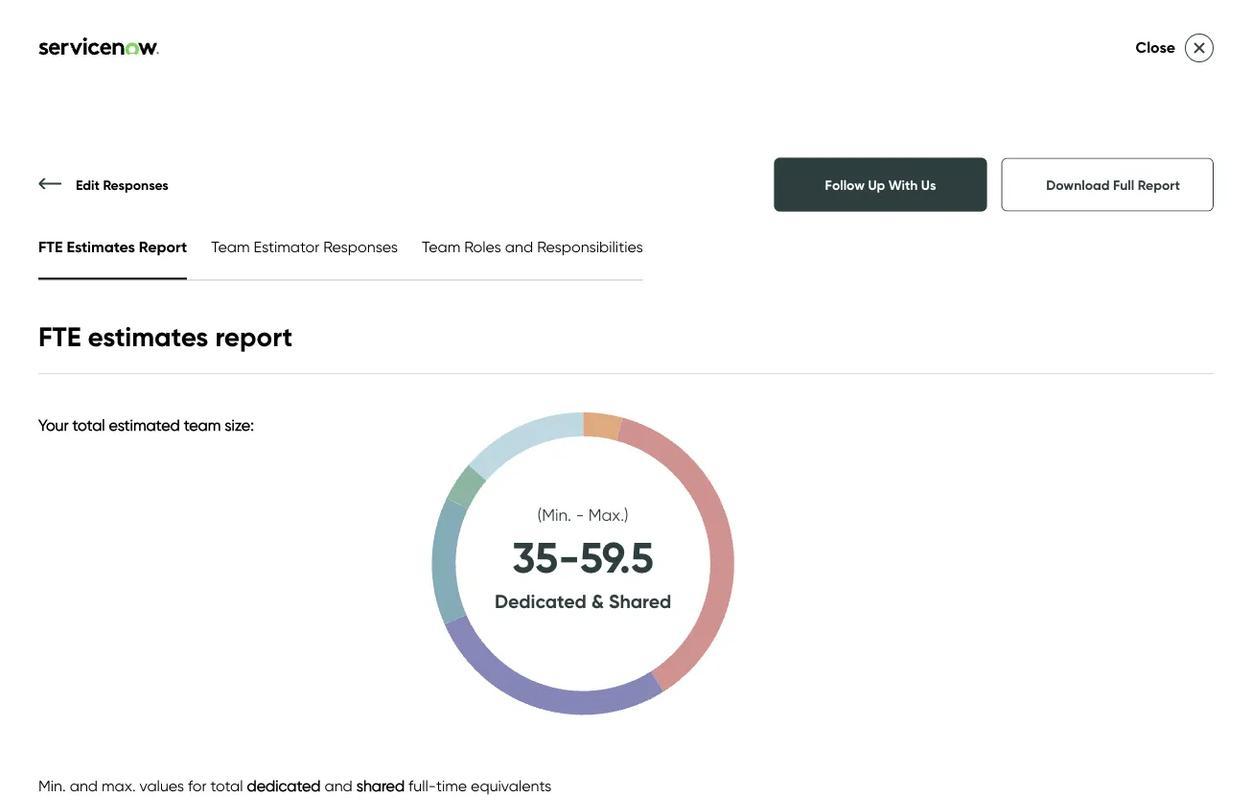 Task type: describe. For each thing, give the bounding box(es) containing it.
up
[[869, 176, 886, 193]]

follow up with us
[[826, 176, 937, 193]]

team roles and responsibilities
[[422, 237, 643, 256]]

us
[[922, 176, 937, 193]]

fte for fte estimates report
[[38, 237, 63, 256]]

servicenow®
[[881, 360, 975, 378]]

full
[[1114, 176, 1135, 193]]

equivalents
[[471, 776, 552, 795]]

0 horizontal spatial responses
[[103, 176, 169, 193]]

team estimator responses
[[211, 237, 398, 256]]

size:
[[225, 416, 254, 434]]

min. and max. values for total dedicated and shared full-time equivalents
[[38, 776, 552, 795]]

1 vertical spatial responses
[[323, 237, 398, 256]]

1 vertical spatial total
[[211, 776, 243, 795]]

fte estimates report link
[[38, 237, 187, 256]]

dedicated
[[247, 776, 321, 795]]

servicenow platform
[[846, 210, 1253, 327]]

establishes,
[[1083, 360, 1165, 378]]

team estimator responses link
[[211, 237, 398, 256]]

your total estimated team size:
[[38, 416, 254, 434]]

estimator
[[254, 237, 320, 256]]

team for team roles and responsibilities
[[422, 237, 461, 256]]

edit
[[76, 176, 100, 193]]

team roles and responsibilities link
[[422, 237, 643, 256]]

team for platform
[[1043, 360, 1080, 378]]

your for your total estimated team size:
[[38, 416, 69, 434]]

with
[[889, 176, 918, 193]]

fte estimates report
[[38, 319, 293, 353]]

for
[[188, 776, 207, 795]]

2 horizontal spatial and
[[505, 237, 533, 256]]

platform
[[1108, 210, 1253, 267]]

0 horizontal spatial total
[[72, 416, 105, 434]]

download
[[1047, 176, 1110, 193]]

report for fte estimates report
[[139, 237, 187, 256]]

follow
[[826, 176, 865, 193]]

max.
[[102, 776, 136, 795]]

fte for fte estimates report
[[38, 319, 81, 353]]

maintains,
[[1168, 360, 1240, 378]]

download full report link
[[1002, 158, 1214, 212]]

your for your servicenow® platform team establishes, maintains, a
[[846, 360, 877, 378]]



Task type: vqa. For each thing, say whether or not it's contained in the screenshot.
the right and
yes



Task type: locate. For each thing, give the bounding box(es) containing it.
0 vertical spatial fte
[[38, 237, 63, 256]]

0 horizontal spatial and
[[70, 776, 98, 795]]

report for download full report
[[1138, 176, 1181, 193]]

report
[[215, 319, 293, 353]]

team left estimator
[[211, 237, 250, 256]]

time
[[436, 776, 467, 795]]

your inside the your servicenow® platform team establishes, maintains, a
[[846, 360, 877, 378]]

report right the full
[[1138, 176, 1181, 193]]

1 vertical spatial team
[[184, 416, 221, 434]]

fte
[[38, 237, 63, 256], [38, 319, 81, 353]]

fte estimates report
[[38, 237, 187, 256]]

follow up with us link
[[775, 158, 987, 212]]

2 fte from the top
[[38, 319, 81, 353]]

1 horizontal spatial and
[[325, 776, 353, 795]]

1 horizontal spatial responses
[[323, 237, 398, 256]]

estimates
[[88, 319, 209, 353]]

responses right edit
[[103, 176, 169, 193]]

and left shared
[[325, 776, 353, 795]]

and right the min.
[[70, 776, 98, 795]]

0 vertical spatial total
[[72, 416, 105, 434]]

your left estimated at the bottom of the page
[[38, 416, 69, 434]]

1 horizontal spatial total
[[211, 776, 243, 795]]

report
[[1138, 176, 1181, 193], [139, 237, 187, 256]]

team
[[211, 237, 250, 256], [422, 237, 461, 256]]

1 vertical spatial report
[[139, 237, 187, 256]]

team inside the your servicenow® platform team establishes, maintains, a
[[1043, 360, 1080, 378]]

estimates
[[67, 237, 135, 256]]

team left the roles
[[422, 237, 461, 256]]

team
[[1043, 360, 1080, 378], [184, 416, 221, 434]]

your servicenow® platform team establishes, maintains, a
[[846, 360, 1253, 424]]

report inside the download full report link
[[1138, 176, 1181, 193]]

team for team estimator responses
[[211, 237, 250, 256]]

total left estimated at the bottom of the page
[[72, 416, 105, 434]]

responses right estimator
[[323, 237, 398, 256]]

shared
[[357, 776, 405, 795]]

your left servicenow®
[[846, 360, 877, 378]]

team left "size:" on the bottom left of page
[[184, 416, 221, 434]]

0 horizontal spatial team
[[184, 416, 221, 434]]

0 horizontal spatial your
[[38, 416, 69, 434]]

team right platform
[[1043, 360, 1080, 378]]

team for estimated
[[184, 416, 221, 434]]

1 horizontal spatial team
[[1043, 360, 1080, 378]]

total right for
[[211, 776, 243, 795]]

total
[[72, 416, 105, 434], [211, 776, 243, 795]]

min.
[[38, 776, 66, 795]]

1 horizontal spatial your
[[846, 360, 877, 378]]

a
[[1244, 360, 1253, 378]]

servicenow
[[846, 210, 1097, 267]]

0 vertical spatial responses
[[103, 176, 169, 193]]

0 horizontal spatial report
[[139, 237, 187, 256]]

responses
[[103, 176, 169, 193], [323, 237, 398, 256]]

estimated
[[109, 416, 180, 434]]

0 vertical spatial report
[[1138, 176, 1181, 193]]

platform
[[979, 360, 1039, 378]]

report right estimates
[[139, 237, 187, 256]]

close
[[1136, 38, 1176, 57]]

1 vertical spatial your
[[38, 416, 69, 434]]

1 horizontal spatial team
[[422, 237, 461, 256]]

full-
[[409, 776, 436, 795]]

1 team from the left
[[211, 237, 250, 256]]

1 vertical spatial fte
[[38, 319, 81, 353]]

1 fte from the top
[[38, 237, 63, 256]]

0 vertical spatial your
[[846, 360, 877, 378]]

your
[[846, 360, 877, 378], [38, 416, 69, 434]]

edit responses
[[76, 176, 169, 193]]

values
[[140, 776, 184, 795]]

0 vertical spatial team
[[1043, 360, 1080, 378]]

responsibilities
[[537, 237, 643, 256]]

2 team from the left
[[422, 237, 461, 256]]

and
[[505, 237, 533, 256], [70, 776, 98, 795], [325, 776, 353, 795]]

0 horizontal spatial team
[[211, 237, 250, 256]]

1 horizontal spatial report
[[1138, 176, 1181, 193]]

roles
[[464, 237, 502, 256]]

download full report
[[1047, 176, 1181, 193]]

and right the roles
[[505, 237, 533, 256]]



